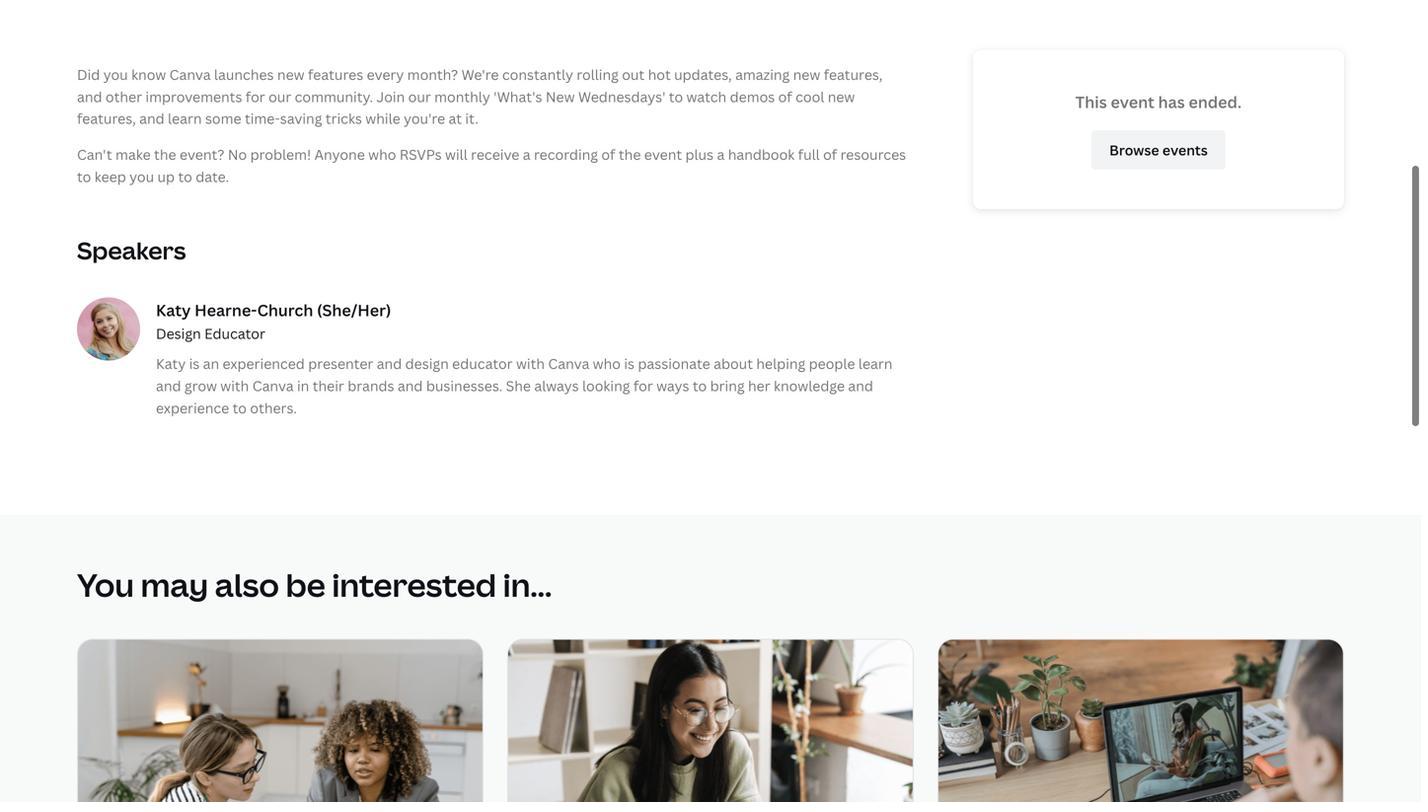 Task type: describe. For each thing, give the bounding box(es) containing it.
rsvps
[[400, 145, 442, 164]]

businesses.
[[426, 377, 503, 395]]

community.
[[295, 87, 373, 106]]

can't make the event? no problem! anyone who rsvps will receive a recording of the event plus a handbook full of resources to keep you up to date.
[[77, 145, 907, 186]]

no
[[228, 145, 247, 164]]

design
[[405, 355, 449, 373]]

anyone
[[315, 145, 365, 164]]

always
[[535, 377, 579, 395]]

make
[[116, 145, 151, 164]]

ways
[[657, 377, 690, 395]]

bring
[[711, 377, 745, 395]]

up
[[158, 167, 175, 186]]

you're
[[404, 109, 445, 128]]

watch
[[687, 87, 727, 106]]

improvements
[[146, 87, 242, 106]]

grow
[[185, 377, 217, 395]]

cool
[[796, 87, 825, 106]]

and down other
[[139, 109, 165, 128]]

did
[[77, 65, 100, 84]]

and up brands
[[377, 355, 402, 373]]

date.
[[196, 167, 229, 186]]

1 vertical spatial with
[[220, 377, 249, 395]]

hot
[[648, 65, 671, 84]]

will
[[445, 145, 468, 164]]

brands
[[348, 377, 394, 395]]

event?
[[180, 145, 225, 164]]

event inside can't make the event? no problem! anyone who rsvps will receive a recording of the event plus a handbook full of resources to keep you up to date.
[[645, 145, 682, 164]]

looking
[[583, 377, 630, 395]]

learn inside the katy is an experienced presenter and design educator  with canva who is passionate about helping people learn and grow with canva in their brands and businesses. she always looking for ways to bring her knowledge and experience to others.
[[859, 355, 893, 373]]

and down 'design'
[[398, 377, 423, 395]]

receive
[[471, 145, 520, 164]]

it.
[[465, 109, 479, 128]]

(she/her)
[[317, 300, 391, 321]]

and down did
[[77, 87, 102, 106]]

ended.
[[1189, 91, 1242, 112]]

for inside the katy is an experienced presenter and design educator  with canva who is passionate about helping people learn and grow with canva in their brands and businesses. she always looking for ways to bring her knowledge and experience to others.
[[634, 377, 653, 395]]

others.
[[250, 399, 297, 418]]

also
[[215, 564, 279, 607]]

katy is an experienced presenter and design educator  with canva who is passionate about helping people learn and grow with canva in their brands and businesses. she always looking for ways to bring her knowledge and experience to others.
[[156, 355, 893, 418]]

1 is from the left
[[189, 355, 200, 373]]

handbook
[[728, 145, 795, 164]]

plus
[[686, 145, 714, 164]]

join
[[377, 87, 405, 106]]

helping
[[757, 355, 806, 373]]

recording
[[534, 145, 598, 164]]

0 horizontal spatial new
[[277, 65, 305, 84]]

can't
[[77, 145, 112, 164]]

speakers
[[77, 234, 186, 266]]

other
[[106, 87, 142, 106]]

1 our from the left
[[269, 87, 292, 106]]

launches
[[214, 65, 274, 84]]

1 horizontal spatial with
[[516, 355, 545, 373]]

rolling
[[577, 65, 619, 84]]

every
[[367, 65, 404, 84]]

to down can't
[[77, 167, 91, 186]]

passionate
[[638, 355, 711, 373]]

to right ways at top left
[[693, 377, 707, 395]]

her
[[748, 377, 771, 395]]

katy hearne-church (she/her) design educator
[[156, 300, 391, 343]]

church
[[257, 300, 313, 321]]

1 horizontal spatial new
[[794, 65, 821, 84]]

she
[[506, 377, 531, 395]]

we're
[[462, 65, 499, 84]]

keep
[[95, 167, 126, 186]]

katy for is
[[156, 355, 186, 373]]

2 horizontal spatial new
[[828, 87, 855, 106]]

experienced
[[223, 355, 305, 373]]

and left grow
[[156, 377, 181, 395]]

2 our from the left
[[408, 87, 431, 106]]

monthly
[[435, 87, 490, 106]]

who inside the katy is an experienced presenter and design educator  with canva who is passionate about helping people learn and grow with canva in their brands and businesses. she always looking for ways to bring her knowledge and experience to others.
[[593, 355, 621, 373]]

this
[[1076, 91, 1108, 112]]

you inside did you know canva launches new features every month? we're constantly rolling out hot updates, amazing new features, and other improvements for our community. join our monthly 'what's new wednesdays' to watch demos of cool new features, and learn some time-saving tricks while you're at it.
[[103, 65, 128, 84]]

you
[[77, 564, 134, 607]]

learn inside did you know canva launches new features every month? we're constantly rolling out hot updates, amazing new features, and other improvements for our community. join our monthly 'what's new wednesdays' to watch demos of cool new features, and learn some time-saving tricks while you're at it.
[[168, 109, 202, 128]]

resources
[[841, 145, 907, 164]]

problem!
[[250, 145, 311, 164]]

wednesdays'
[[579, 87, 666, 106]]

know
[[131, 65, 166, 84]]

full
[[798, 145, 820, 164]]

at
[[449, 109, 462, 128]]

1 the from the left
[[154, 145, 176, 164]]

their
[[313, 377, 344, 395]]

some
[[205, 109, 241, 128]]

has
[[1159, 91, 1186, 112]]

out
[[622, 65, 645, 84]]

for inside did you know canva launches new features every month? we're constantly rolling out hot updates, amazing new features, and other improvements for our community. join our monthly 'what's new wednesdays' to watch demos of cool new features, and learn some time-saving tricks while you're at it.
[[246, 87, 265, 106]]

new
[[546, 87, 575, 106]]

you inside can't make the event? no problem! anyone who rsvps will receive a recording of the event plus a handbook full of resources to keep you up to date.
[[129, 167, 154, 186]]

1 horizontal spatial canva
[[253, 377, 294, 395]]



Task type: locate. For each thing, give the bounding box(es) containing it.
demos
[[730, 87, 775, 106]]

canva inside did you know canva launches new features every month? we're constantly rolling out hot updates, amazing new features, and other improvements for our community. join our monthly 'what's new wednesdays' to watch demos of cool new features, and learn some time-saving tricks while you're at it.
[[170, 65, 211, 84]]

katy up design
[[156, 300, 191, 321]]

may
[[141, 564, 208, 607]]

who down while
[[368, 145, 396, 164]]

1 horizontal spatial features,
[[824, 65, 883, 84]]

1 vertical spatial katy
[[156, 355, 186, 373]]

the
[[154, 145, 176, 164], [619, 145, 641, 164]]

canva up improvements
[[170, 65, 211, 84]]

new up cool
[[794, 65, 821, 84]]

to down hot
[[669, 87, 683, 106]]

1 vertical spatial learn
[[859, 355, 893, 373]]

2 horizontal spatial canva
[[548, 355, 590, 373]]

canva up others.
[[253, 377, 294, 395]]

1 vertical spatial canva
[[548, 355, 590, 373]]

presenter
[[308, 355, 374, 373]]

event
[[1111, 91, 1155, 112], [645, 145, 682, 164]]

0 vertical spatial with
[[516, 355, 545, 373]]

1 horizontal spatial who
[[593, 355, 621, 373]]

the up up
[[154, 145, 176, 164]]

constantly
[[502, 65, 574, 84]]

for
[[246, 87, 265, 106], [634, 377, 653, 395]]

katy inside the katy is an experienced presenter and design educator  with canva who is passionate about helping people learn and grow with canva in their brands and businesses. she always looking for ways to bring her knowledge and experience to others.
[[156, 355, 186, 373]]

is
[[189, 355, 200, 373], [624, 355, 635, 373]]

1 horizontal spatial is
[[624, 355, 635, 373]]

month?
[[407, 65, 458, 84]]

1 horizontal spatial you
[[129, 167, 154, 186]]

with
[[516, 355, 545, 373], [220, 377, 249, 395]]

you down make
[[129, 167, 154, 186]]

0 horizontal spatial learn
[[168, 109, 202, 128]]

you
[[103, 65, 128, 84], [129, 167, 154, 186]]

of inside did you know canva launches new features every month? we're constantly rolling out hot updates, amazing new features, and other improvements for our community. join our monthly 'what's new wednesdays' to watch demos of cool new features, and learn some time-saving tricks while you're at it.
[[779, 87, 793, 106]]

learn right people
[[859, 355, 893, 373]]

who up looking
[[593, 355, 621, 373]]

updates,
[[675, 65, 732, 84]]

0 horizontal spatial with
[[220, 377, 249, 395]]

while
[[366, 109, 401, 128]]

2 horizontal spatial of
[[824, 145, 838, 164]]

educator
[[452, 355, 513, 373]]

0 horizontal spatial for
[[246, 87, 265, 106]]

is up looking
[[624, 355, 635, 373]]

canva
[[170, 65, 211, 84], [548, 355, 590, 373], [253, 377, 294, 395]]

learn down improvements
[[168, 109, 202, 128]]

event left has
[[1111, 91, 1155, 112]]

be
[[286, 564, 326, 607]]

an
[[203, 355, 219, 373]]

who inside can't make the event? no problem! anyone who rsvps will receive a recording of the event plus a handbook full of resources to keep you up to date.
[[368, 145, 396, 164]]

educator
[[204, 325, 265, 343]]

1 horizontal spatial of
[[779, 87, 793, 106]]

1 horizontal spatial event
[[1111, 91, 1155, 112]]

0 horizontal spatial you
[[103, 65, 128, 84]]

amazing
[[736, 65, 790, 84]]

tricks
[[326, 109, 362, 128]]

a right plus
[[717, 145, 725, 164]]

1 horizontal spatial learn
[[859, 355, 893, 373]]

0 horizontal spatial features,
[[77, 109, 136, 128]]

is left an
[[189, 355, 200, 373]]

0 horizontal spatial our
[[269, 87, 292, 106]]

katy inside katy hearne-church (she/her) design educator
[[156, 300, 191, 321]]

0 horizontal spatial a
[[523, 145, 531, 164]]

1 vertical spatial event
[[645, 145, 682, 164]]

event left plus
[[645, 145, 682, 164]]

canva up always
[[548, 355, 590, 373]]

about
[[714, 355, 753, 373]]

0 vertical spatial features,
[[824, 65, 883, 84]]

design
[[156, 325, 201, 343]]

1 horizontal spatial our
[[408, 87, 431, 106]]

new
[[277, 65, 305, 84], [794, 65, 821, 84], [828, 87, 855, 106]]

our up you're at the left of the page
[[408, 87, 431, 106]]

our up time-
[[269, 87, 292, 106]]

0 horizontal spatial canva
[[170, 65, 211, 84]]

saving
[[280, 109, 322, 128]]

0 vertical spatial you
[[103, 65, 128, 84]]

0 horizontal spatial event
[[645, 145, 682, 164]]

knowledge
[[774, 377, 845, 395]]

katy
[[156, 300, 191, 321], [156, 355, 186, 373]]

a right receive
[[523, 145, 531, 164]]

2 is from the left
[[624, 355, 635, 373]]

'what's
[[494, 87, 543, 106]]

1 a from the left
[[523, 145, 531, 164]]

1 vertical spatial who
[[593, 355, 621, 373]]

interested
[[332, 564, 497, 607]]

did you know canva launches new features every month? we're constantly rolling out hot updates, amazing new features, and other improvements for our community. join our monthly 'what's new wednesdays' to watch demos of cool new features, and learn some time-saving tricks while you're at it.
[[77, 65, 883, 128]]

0 horizontal spatial is
[[189, 355, 200, 373]]

and down people
[[849, 377, 874, 395]]

of left cool
[[779, 87, 793, 106]]

features, up cool
[[824, 65, 883, 84]]

1 vertical spatial features,
[[77, 109, 136, 128]]

1 horizontal spatial the
[[619, 145, 641, 164]]

hearne-
[[195, 300, 257, 321]]

0 horizontal spatial the
[[154, 145, 176, 164]]

katy down design
[[156, 355, 186, 373]]

2 katy from the top
[[156, 355, 186, 373]]

people
[[809, 355, 856, 373]]

to right up
[[178, 167, 192, 186]]

features, down other
[[77, 109, 136, 128]]

new right cool
[[828, 87, 855, 106]]

0 horizontal spatial who
[[368, 145, 396, 164]]

0 vertical spatial canva
[[170, 65, 211, 84]]

the down wednesdays'
[[619, 145, 641, 164]]

in
[[297, 377, 309, 395]]

of right recording
[[602, 145, 616, 164]]

1 vertical spatial for
[[634, 377, 653, 395]]

you may also be interested in...
[[77, 564, 552, 607]]

for left ways at top left
[[634, 377, 653, 395]]

a
[[523, 145, 531, 164], [717, 145, 725, 164]]

experience
[[156, 399, 229, 418]]

1 vertical spatial you
[[129, 167, 154, 186]]

features
[[308, 65, 364, 84]]

features,
[[824, 65, 883, 84], [77, 109, 136, 128]]

0 vertical spatial event
[[1111, 91, 1155, 112]]

to inside did you know canva launches new features every month? we're constantly rolling out hot updates, amazing new features, and other improvements for our community. join our monthly 'what's new wednesdays' to watch demos of cool new features, and learn some time-saving tricks while you're at it.
[[669, 87, 683, 106]]

katy for hearne-
[[156, 300, 191, 321]]

2 the from the left
[[619, 145, 641, 164]]

with right grow
[[220, 377, 249, 395]]

2 vertical spatial canva
[[253, 377, 294, 395]]

1 horizontal spatial for
[[634, 377, 653, 395]]

1 horizontal spatial a
[[717, 145, 725, 164]]

this event has ended.
[[1076, 91, 1242, 112]]

you up other
[[103, 65, 128, 84]]

0 vertical spatial for
[[246, 87, 265, 106]]

who
[[368, 145, 396, 164], [593, 355, 621, 373]]

0 vertical spatial katy
[[156, 300, 191, 321]]

new left "features"
[[277, 65, 305, 84]]

1 katy from the top
[[156, 300, 191, 321]]

for up time-
[[246, 87, 265, 106]]

learn
[[168, 109, 202, 128], [859, 355, 893, 373]]

2 a from the left
[[717, 145, 725, 164]]

to left others.
[[233, 399, 247, 418]]

with up she
[[516, 355, 545, 373]]

of right the full
[[824, 145, 838, 164]]

of
[[779, 87, 793, 106], [602, 145, 616, 164], [824, 145, 838, 164]]

to
[[669, 87, 683, 106], [77, 167, 91, 186], [178, 167, 192, 186], [693, 377, 707, 395], [233, 399, 247, 418]]

0 vertical spatial who
[[368, 145, 396, 164]]

0 horizontal spatial of
[[602, 145, 616, 164]]

0 vertical spatial learn
[[168, 109, 202, 128]]

in...
[[503, 564, 552, 607]]

time-
[[245, 109, 280, 128]]



Task type: vqa. For each thing, say whether or not it's contained in the screenshot.
Can't make the event? No problem! Anyone who RSVPs will receive a recording of the event plus a handbook full of resources to keep you up to date.
yes



